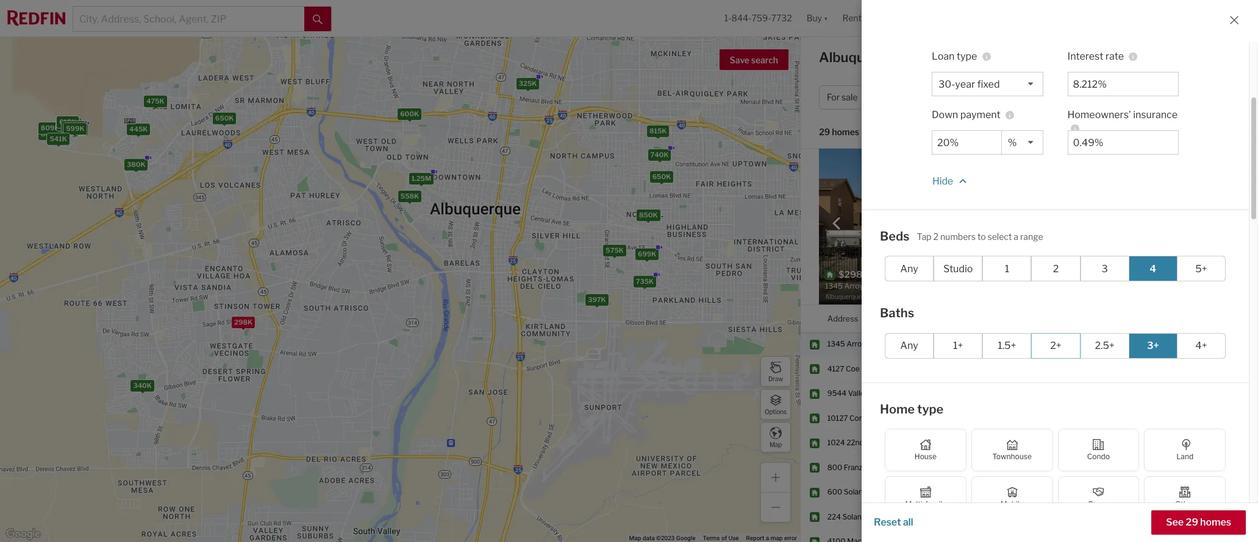 Task type: describe. For each thing, give the bounding box(es) containing it.
see 29 homes
[[1166, 517, 1232, 529]]

1345 arroyo hondo st sw
[[828, 340, 918, 349]]

800 franz huning ave sw
[[828, 464, 917, 473]]

address
[[828, 314, 859, 324]]

fixed
[[978, 78, 1000, 90]]

hide button
[[932, 167, 971, 191]]

800
[[828, 464, 843, 473]]

Townhouse checkbox
[[972, 429, 1053, 472]]

favorite button image
[[1006, 152, 1027, 173]]

809k
[[40, 124, 59, 132]]

map data ©2023 google
[[629, 536, 696, 542]]

albuquerque for 800 franz huning ave sw
[[902, 464, 946, 473]]

ln
[[890, 414, 899, 423]]

1+
[[954, 340, 963, 352]]

submit search image
[[313, 14, 323, 24]]

Multi-family checkbox
[[885, 477, 967, 520]]

Studio checkbox
[[934, 256, 983, 282]]

hide
[[933, 175, 954, 187]]

Co-op checkbox
[[1058, 477, 1140, 520]]

4+ radio
[[1177, 333, 1226, 359]]

House checkbox
[[885, 429, 967, 472]]

380k
[[127, 160, 145, 168]]

terms
[[703, 536, 720, 542]]

10127 corral gate ln sw link
[[828, 414, 913, 424]]

recommended button
[[894, 127, 968, 138]]

insurance
[[1134, 109, 1178, 120]]

3+ radio
[[1129, 333, 1178, 359]]

600 solano dr se
[[828, 488, 888, 497]]

rate
[[1106, 50, 1124, 62]]

2,193
[[1092, 464, 1111, 473]]

1 vertical spatial   text field
[[938, 137, 997, 149]]

select
[[988, 232, 1012, 242]]

map button
[[761, 423, 791, 453]]

1345 arroyo hondo st sw link
[[828, 340, 918, 350]]

1 vertical spatial 650k
[[40, 130, 59, 138]]

1 option group from the top
[[885, 256, 1226, 282]]

se
[[879, 488, 888, 497]]

photos button
[[1161, 129, 1210, 147]]

other
[[1175, 500, 1195, 509]]

41
[[1179, 513, 1188, 522]]

down
[[932, 109, 958, 120]]

4 inside button
[[1031, 92, 1036, 103]]

844-
[[732, 13, 752, 23]]

0 vertical spatial 650k
[[215, 114, 234, 122]]

terms of use
[[703, 536, 739, 542]]

data
[[643, 536, 655, 542]]

1 vertical spatial home
[[880, 402, 915, 417]]

market insights
[[1106, 53, 1179, 65]]

0 horizontal spatial a
[[766, 536, 769, 542]]

option group for home type
[[885, 429, 1226, 520]]

535k
[[67, 125, 85, 133]]

735k
[[636, 277, 654, 286]]

3+ inside button
[[1055, 92, 1066, 103]]

home inside button
[[951, 92, 975, 103]]

340k
[[133, 382, 152, 390]]

corral
[[850, 414, 871, 423]]

market insights link
[[1106, 40, 1179, 66]]

tap 2 numbers to select a range
[[917, 232, 1044, 242]]

$232 for 40 days
[[1142, 488, 1159, 497]]

2 inside button
[[1171, 92, 1176, 103]]

range
[[1021, 232, 1044, 242]]

google image
[[3, 527, 43, 543]]

down payment
[[932, 109, 1001, 120]]

nw for 1024 22nd st nw
[[875, 439, 888, 448]]

huning
[[864, 464, 889, 473]]

4 bd / 3+ ba
[[1031, 92, 1077, 103]]

2.5+ radio
[[1081, 333, 1130, 359]]

type inside button
[[977, 92, 995, 103]]

22nd
[[847, 439, 864, 448]]

City, Address, School, Agent, ZIP search field
[[73, 7, 304, 31]]

325k
[[519, 79, 537, 87]]

dr for 600 solano dr se
[[869, 488, 877, 497]]

search
[[751, 55, 778, 65]]

albuquerque for 1345 arroyo hondo st sw
[[902, 340, 946, 349]]

2 favorite this home image from the top
[[1230, 534, 1245, 543]]

homes inside button
[[1201, 517, 1232, 529]]

co-op
[[1088, 500, 1109, 509]]

ne for 224 solano dr ne
[[877, 513, 888, 522]]

224
[[828, 513, 841, 522]]

sale
[[842, 92, 858, 103]]

homeowners' insurance
[[1068, 109, 1178, 120]]

4 left 2+
[[1030, 340, 1034, 349]]

family
[[926, 500, 946, 509]]

dr for 4127 coe dr ne
[[862, 365, 870, 374]]

terms of use link
[[703, 536, 739, 542]]

reset all button
[[874, 511, 914, 536]]

sale
[[1003, 49, 1031, 65]]

year
[[956, 78, 975, 90]]

1.5+ radio
[[983, 333, 1032, 359]]

op
[[1101, 500, 1109, 509]]

franz
[[844, 464, 863, 473]]

days for 3 days
[[1186, 340, 1202, 349]]

1 vertical spatial st
[[866, 439, 873, 448]]

%
[[1008, 137, 1017, 149]]

for sale
[[827, 92, 858, 103]]

$254
[[1142, 464, 1160, 473]]

662k
[[58, 119, 76, 128]]

  text field
[[1073, 137, 1174, 149]]

565k
[[60, 119, 78, 127]]

1 checkbox
[[983, 256, 1032, 282]]

30-
[[939, 78, 956, 90]]

4 checkbox
[[1129, 256, 1178, 282]]

any for studio
[[901, 263, 919, 275]]

Other checkbox
[[1145, 477, 1226, 520]]

30-year fixed
[[939, 78, 1000, 90]]

map for map data ©2023 google
[[629, 536, 641, 542]]

4127 coe dr ne link
[[828, 365, 891, 375]]

2 horizontal spatial 650k
[[652, 173, 671, 181]]

solano for 600
[[844, 488, 868, 497]]

850k
[[639, 211, 658, 219]]

nm
[[908, 49, 931, 65]]

©2023
[[656, 536, 675, 542]]

1 favorite this home image from the top
[[1230, 509, 1245, 524]]

0 vertical spatial a
[[1014, 232, 1019, 242]]

3,011
[[1092, 488, 1110, 497]]

0 horizontal spatial 2
[[934, 232, 939, 242]]

beds
[[880, 229, 910, 244]]

600
[[828, 488, 843, 497]]

2 checkbox
[[1032, 256, 1081, 282]]

/
[[1050, 92, 1053, 103]]

4 inside checkbox
[[1150, 263, 1157, 275]]

40 days
[[1179, 488, 1207, 497]]

759-
[[752, 13, 771, 23]]



Task type: vqa. For each thing, say whether or not it's contained in the screenshot.
10127 Corral Gate Ln SW link
yes



Task type: locate. For each thing, give the bounding box(es) containing it.
1 vertical spatial 2
[[934, 232, 939, 242]]

$278
[[1142, 513, 1160, 522]]

1 vertical spatial nw
[[875, 439, 888, 448]]

land
[[1177, 453, 1194, 462]]

$167
[[1142, 340, 1159, 349]]

298k
[[234, 318, 252, 327]]

1+ radio
[[934, 333, 983, 359]]

photos
[[1163, 130, 1196, 142]]

days right the 3+ radio
[[1186, 340, 1202, 349]]

558k
[[400, 192, 419, 201]]

save
[[730, 55, 750, 65]]

ave right 'huning'
[[890, 464, 903, 473]]

2 vertical spatial 2
[[1053, 263, 1059, 275]]

loan type
[[932, 50, 977, 62]]

1 vertical spatial a
[[766, 536, 769, 542]]

bd
[[1038, 92, 1049, 103]]

1 vertical spatial solano
[[843, 513, 866, 522]]

type left for
[[957, 50, 977, 62]]

0 vertical spatial dr
[[862, 365, 870, 374]]

2 $232 from the top
[[1142, 488, 1159, 497]]

3+ left 3 days
[[1147, 340, 1159, 352]]

2 vertical spatial sw
[[905, 464, 917, 473]]

3 left 4+
[[1179, 340, 1184, 349]]

41 days
[[1179, 513, 1205, 522]]

0 vertical spatial favorite this home image
[[1230, 509, 1245, 524]]

Any radio
[[885, 333, 934, 359]]

$232
[[1142, 439, 1159, 448], [1142, 488, 1159, 497]]

6 albuquerque from the top
[[902, 513, 946, 522]]

5+
[[1196, 263, 1208, 275]]

541k
[[49, 135, 67, 143]]

1 vertical spatial 29
[[1179, 464, 1189, 473]]

sw down house
[[905, 464, 917, 473]]

albuquerque up house
[[902, 439, 946, 448]]

$232 for 24 days
[[1142, 439, 1159, 448]]

1 horizontal spatial 3+
[[1147, 340, 1159, 352]]

home down 'year'
[[951, 92, 975, 103]]

location
[[902, 314, 935, 324]]

2 albuquerque from the top
[[902, 414, 946, 423]]

1 horizontal spatial nw
[[891, 389, 904, 399]]

option group containing house
[[885, 429, 1226, 520]]

1 horizontal spatial a
[[1014, 232, 1019, 242]]

3 albuquerque from the top
[[902, 439, 946, 448]]

2 vertical spatial 650k
[[652, 173, 671, 181]]

map inside button
[[770, 441, 782, 449]]

1 vertical spatial option group
[[885, 333, 1226, 359]]

previous button image
[[831, 217, 843, 230]]

1 vertical spatial type
[[977, 92, 995, 103]]

0 horizontal spatial 3+
[[1055, 92, 1066, 103]]

2 horizontal spatial 2
[[1171, 92, 1176, 103]]

nw up ln
[[891, 389, 904, 399]]

3 inside 3 option
[[1102, 263, 1108, 275]]

0 vertical spatial 29
[[819, 127, 830, 137]]

24 days
[[1179, 439, 1206, 448]]

1 horizontal spatial ave
[[890, 464, 903, 473]]

solano right the 600 on the bottom
[[844, 488, 868, 497]]

arroyo
[[847, 340, 870, 349]]

home down 9544 valletta ave nw link
[[880, 402, 915, 417]]

ba
[[1067, 92, 1077, 103]]

815k
[[649, 126, 667, 135]]

albuquerque down multi-family
[[902, 513, 946, 522]]

1 vertical spatial ave
[[890, 464, 903, 473]]

1 vertical spatial sw
[[901, 414, 913, 423]]

1 vertical spatial any
[[901, 340, 919, 352]]

2+ radio
[[1032, 333, 1081, 359]]

for
[[981, 49, 1000, 65]]

favorite this home image
[[1230, 509, 1245, 524], [1230, 534, 1245, 543]]

9544
[[828, 389, 847, 399]]

0 vertical spatial sw
[[905, 340, 918, 349]]

0 vertical spatial homes
[[832, 127, 860, 137]]

co-
[[1088, 500, 1101, 509]]

575k
[[606, 246, 624, 255]]

  text field up all
[[1073, 78, 1174, 90]]

1 vertical spatial dr
[[869, 488, 877, 497]]

40
[[1179, 488, 1189, 497]]

2 option group from the top
[[885, 333, 1226, 359]]

2 vertical spatial dr
[[868, 513, 876, 522]]

type down fixed
[[977, 92, 995, 103]]

1 albuquerque from the top
[[902, 340, 946, 349]]

all filters • 2 button
[[1105, 85, 1184, 110]]

home type
[[951, 92, 995, 103], [880, 402, 944, 417]]

1 horizontal spatial home
[[951, 92, 975, 103]]

all filters • 2
[[1127, 92, 1176, 103]]

ne for 4127 coe dr ne
[[871, 365, 881, 374]]

loan
[[932, 50, 955, 62]]

st right 22nd
[[866, 439, 873, 448]]

4 down townhouse
[[1030, 464, 1034, 473]]

2 vertical spatial 29
[[1186, 517, 1199, 529]]

0 horizontal spatial homes
[[832, 127, 860, 137]]

0 vertical spatial map
[[770, 441, 782, 449]]

map
[[771, 536, 783, 542]]

nw for 9544 valletta ave nw
[[891, 389, 904, 399]]

1 horizontal spatial map
[[770, 441, 782, 449]]

home type button
[[943, 85, 1018, 110]]

days right 40
[[1191, 488, 1207, 497]]

1 vertical spatial $232
[[1142, 488, 1159, 497]]

report
[[746, 536, 765, 542]]

interest rate
[[1068, 50, 1124, 62]]

home type inside button
[[951, 92, 995, 103]]

$232 up $278
[[1142, 488, 1159, 497]]

any inside option
[[901, 263, 919, 275]]

29 down land
[[1179, 464, 1189, 473]]

24
[[1179, 439, 1189, 448]]

map down options
[[770, 441, 782, 449]]

sw inside 1345 arroyo hondo st sw link
[[905, 340, 918, 349]]

Land checkbox
[[1145, 429, 1226, 472]]

solano right 224
[[843, 513, 866, 522]]

albuquerque for 1024 22nd st nw
[[902, 439, 946, 448]]

1 horizontal spatial home type
[[951, 92, 995, 103]]

house
[[915, 453, 937, 462]]

albuquerque
[[902, 340, 946, 349], [902, 414, 946, 423], [902, 439, 946, 448], [902, 464, 946, 473], [902, 488, 946, 497], [902, 513, 946, 522]]

any down tap
[[901, 263, 919, 275]]

29 for 29 days
[[1179, 464, 1189, 473]]

dr
[[862, 365, 870, 374], [869, 488, 877, 497], [868, 513, 876, 522]]

favorite this home image right 41 days
[[1230, 509, 1245, 524]]

Mobile checkbox
[[972, 477, 1053, 520]]

9544 valletta ave nw
[[828, 389, 904, 399]]

home
[[951, 92, 975, 103], [880, 402, 915, 417]]

sw down location button
[[905, 340, 918, 349]]

699k
[[638, 250, 656, 258]]

0 vertical spatial $232
[[1142, 439, 1159, 448]]

0 vertical spatial 3+
[[1055, 92, 1066, 103]]

dr for 224 solano dr ne
[[868, 513, 876, 522]]

224 solano dr ne link
[[828, 513, 891, 523]]

0 horizontal spatial nw
[[875, 439, 888, 448]]

days right 24
[[1190, 439, 1206, 448]]

tap
[[917, 232, 932, 242]]

5+ checkbox
[[1177, 256, 1226, 282]]

map for map
[[770, 441, 782, 449]]

2 any from the top
[[901, 340, 919, 352]]

0 vertical spatial home type
[[951, 92, 995, 103]]

days for 40 days
[[1191, 488, 1207, 497]]

7732
[[771, 13, 792, 23]]

29 for 29 homes
[[819, 127, 830, 137]]

2 right •
[[1171, 92, 1176, 103]]

remove 4 bd / 3+ ba image
[[1084, 94, 1091, 101]]

1 vertical spatial home type
[[880, 402, 944, 417]]

favorite button checkbox
[[1006, 152, 1027, 173]]

3 left '1,787'
[[1061, 340, 1065, 349]]

650k
[[215, 114, 234, 122], [40, 130, 59, 138], [652, 173, 671, 181]]

sw for 800 franz huning ave sw
[[905, 464, 917, 473]]

address button
[[828, 306, 859, 333]]

home type up house option
[[880, 402, 944, 417]]

3 checkbox
[[1081, 256, 1130, 282]]

615k
[[59, 118, 76, 126]]

1.5+
[[998, 340, 1017, 352]]

0 horizontal spatial ave
[[876, 389, 889, 399]]

albuquerque right ln
[[902, 414, 946, 423]]

solano for 224
[[843, 513, 866, 522]]

1024
[[828, 439, 845, 448]]

$558,000
[[958, 464, 994, 473]]

solano
[[844, 488, 868, 497], [843, 513, 866, 522]]

0 horizontal spatial 650k
[[40, 130, 59, 138]]

4 right 3 option
[[1150, 263, 1157, 275]]

albuquerque for 600 solano dr se
[[902, 488, 946, 497]]

mobile
[[1001, 500, 1024, 509]]

map left data
[[629, 536, 641, 542]]

2 inside "option"
[[1053, 263, 1059, 275]]

$232 up '$254'
[[1142, 439, 1159, 448]]

2 vertical spatial type
[[918, 402, 944, 417]]

29 down for
[[819, 127, 830, 137]]

1.25m
[[411, 174, 431, 183]]

5 albuquerque from the top
[[902, 488, 946, 497]]

3 left 4 checkbox
[[1102, 263, 1108, 275]]

0 horizontal spatial home type
[[880, 402, 944, 417]]

sw for 1345 arroyo hondo st sw
[[905, 340, 918, 349]]

albuquerque,
[[819, 49, 905, 65]]

4 left "bd"
[[1031, 92, 1036, 103]]

home type down 30-year fixed
[[951, 92, 995, 103]]

homes right 41
[[1201, 517, 1232, 529]]

of
[[722, 536, 727, 542]]

multi-family
[[906, 500, 946, 509]]

4 albuquerque from the top
[[902, 464, 946, 473]]

1 horizontal spatial st
[[896, 340, 904, 349]]

0 vertical spatial home
[[951, 92, 975, 103]]

map region
[[0, 0, 926, 543]]

4+
[[1196, 340, 1208, 352]]

sw inside 10127 corral gate ln sw 'link'
[[901, 414, 913, 423]]

1 vertical spatial 3+
[[1147, 340, 1159, 352]]

0 vertical spatial 2
[[1171, 92, 1176, 103]]

0 vertical spatial ave
[[876, 389, 889, 399]]

0 vertical spatial type
[[957, 50, 977, 62]]

a left range
[[1014, 232, 1019, 242]]

report a map error
[[746, 536, 797, 542]]

Condo checkbox
[[1058, 429, 1140, 472]]

ave
[[876, 389, 889, 399], [890, 464, 903, 473]]

  text field down down payment
[[938, 137, 997, 149]]

•
[[1166, 92, 1169, 103]]

sw for 10127 corral gate ln sw
[[901, 414, 913, 423]]

st right hondo
[[896, 340, 904, 349]]

1 $232 from the top
[[1142, 439, 1159, 448]]

ave right valletta
[[876, 389, 889, 399]]

days for 24 days
[[1190, 439, 1206, 448]]

$298,000
[[958, 340, 993, 349]]

3
[[1102, 263, 1108, 275], [1061, 340, 1065, 349], [1179, 340, 1184, 349], [1061, 464, 1065, 473]]

3 left 2,193
[[1061, 464, 1065, 473]]

payment
[[961, 109, 1001, 120]]

albuquerque up multi-family
[[902, 488, 946, 497]]

albuquerque down location button
[[902, 340, 946, 349]]

1 horizontal spatial homes
[[1201, 517, 1232, 529]]

  text field
[[1073, 78, 1174, 90], [938, 137, 997, 149]]

1 vertical spatial homes
[[1201, 517, 1232, 529]]

3+ right /
[[1055, 92, 1066, 103]]

1 horizontal spatial 2
[[1053, 263, 1059, 275]]

hondo
[[872, 340, 895, 349]]

0 vertical spatial   text field
[[1073, 78, 1174, 90]]

1
[[1005, 263, 1010, 275]]

ne right coe
[[871, 365, 881, 374]]

1 vertical spatial ne
[[877, 513, 888, 522]]

any inside radio
[[901, 340, 919, 352]]

any for 1+
[[901, 340, 919, 352]]

3+ inside radio
[[1147, 340, 1159, 352]]

townhouse
[[993, 453, 1032, 462]]

1 vertical spatial map
[[629, 536, 641, 542]]

0 horizontal spatial st
[[866, 439, 873, 448]]

option group for baths
[[885, 333, 1226, 359]]

1024 22nd st nw link
[[828, 439, 891, 449]]

any right hondo
[[901, 340, 919, 352]]

albuquerque down house
[[902, 464, 946, 473]]

0 vertical spatial ne
[[871, 365, 881, 374]]

sw inside 800 franz huning ave sw link
[[905, 464, 917, 473]]

2 down hoa
[[1053, 263, 1059, 275]]

photo of 1345 arroyo hondo st sw, albuquerque, nm 87121 image
[[819, 149, 1030, 305]]

st
[[896, 340, 904, 349], [866, 439, 873, 448]]

baths
[[880, 306, 915, 321]]

days for 29 days
[[1190, 464, 1206, 473]]

for
[[827, 92, 840, 103]]

3+
[[1055, 92, 1066, 103], [1147, 340, 1159, 352]]

29 right the see
[[1186, 517, 1199, 529]]

days right 41
[[1189, 513, 1205, 522]]

1345
[[828, 340, 845, 349]]

numbers
[[941, 232, 976, 242]]

recommended
[[896, 127, 958, 137]]

Any checkbox
[[885, 256, 934, 282]]

favorite this home image down the see 29 homes
[[1230, 534, 1245, 543]]

albuquerque for 224 solano dr ne
[[902, 513, 946, 522]]

report a map error link
[[746, 536, 797, 542]]

error
[[784, 536, 797, 542]]

option group
[[885, 256, 1226, 282], [885, 333, 1226, 359], [885, 429, 1226, 520]]

homes
[[832, 127, 860, 137], [1201, 517, 1232, 529]]

nw down gate
[[875, 439, 888, 448]]

albuquerque for 10127 corral gate ln sw
[[902, 414, 946, 423]]

insights
[[1142, 53, 1179, 65]]

4127 coe dr ne
[[828, 365, 881, 374]]

days for 41 days
[[1189, 513, 1205, 522]]

1 any from the top
[[901, 263, 919, 275]]

0 vertical spatial option group
[[885, 256, 1226, 282]]

2 vertical spatial option group
[[885, 429, 1226, 520]]

3 option group from the top
[[885, 429, 1226, 520]]

ne down the se
[[877, 513, 888, 522]]

1 horizontal spatial   text field
[[1073, 78, 1174, 90]]

29 inside button
[[1186, 517, 1199, 529]]

0 vertical spatial st
[[896, 340, 904, 349]]

type right ln
[[918, 402, 944, 417]]

0 vertical spatial nw
[[891, 389, 904, 399]]

0 vertical spatial solano
[[844, 488, 868, 497]]

1 vertical spatial favorite this home image
[[1230, 534, 1245, 543]]

homes down for sale
[[832, 127, 860, 137]]

0 horizontal spatial home
[[880, 402, 915, 417]]

2 right tap
[[934, 232, 939, 242]]

any
[[901, 263, 919, 275], [901, 340, 919, 352]]

625k
[[65, 125, 83, 134]]

save search
[[730, 55, 778, 65]]

a left map
[[766, 536, 769, 542]]

0 horizontal spatial map
[[629, 536, 641, 542]]

1-844-759-7732
[[725, 13, 792, 23]]

0 vertical spatial any
[[901, 263, 919, 275]]

0 horizontal spatial   text field
[[938, 137, 997, 149]]

1 horizontal spatial 650k
[[215, 114, 234, 122]]

days down land
[[1190, 464, 1206, 473]]

sw right ln
[[901, 414, 913, 423]]

valletta
[[848, 389, 875, 399]]



